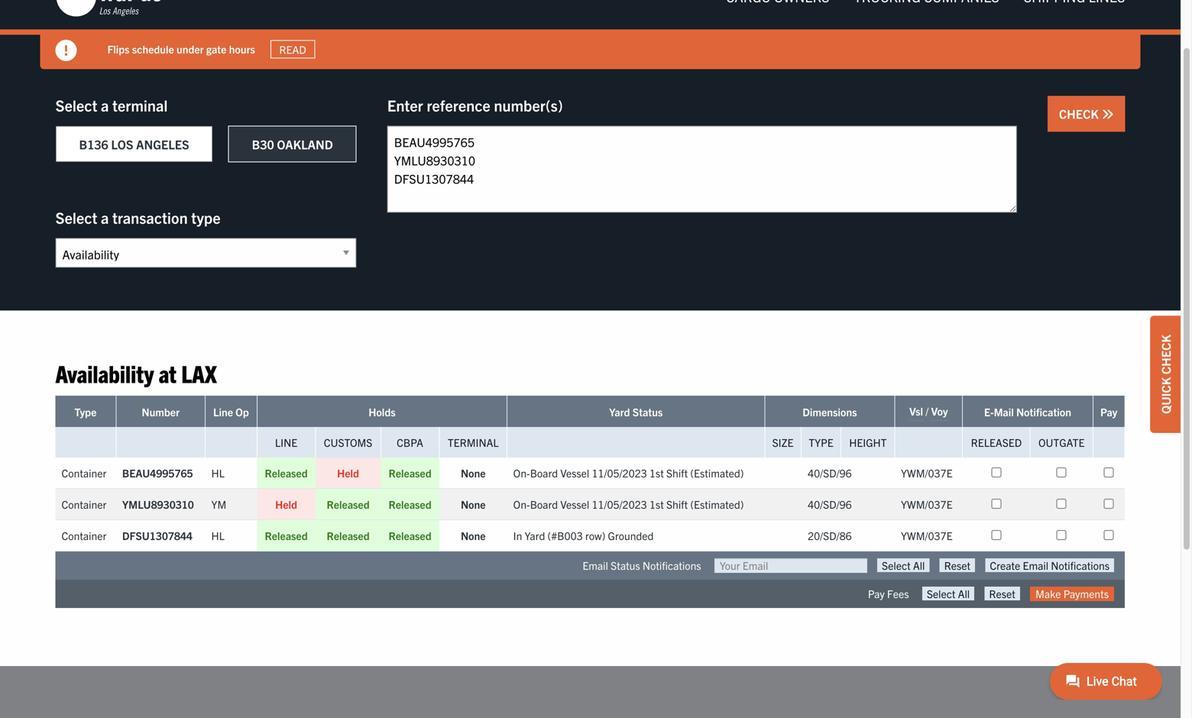 Task type: vqa. For each thing, say whether or not it's contained in the screenshot.


Task type: locate. For each thing, give the bounding box(es) containing it.
1 on-board vessel 11/05/2023 1st shift (estimated) from the top
[[513, 466, 744, 480]]

1 vertical spatial check
[[1158, 335, 1173, 375]]

0 vertical spatial on-
[[513, 466, 530, 480]]

1 horizontal spatial held
[[337, 466, 359, 480]]

1 vertical spatial container
[[62, 497, 106, 511]]

dfsu1307844
[[122, 529, 193, 543]]

1 hl from the top
[[211, 466, 225, 480]]

1 on- from the top
[[513, 466, 530, 480]]

1 vertical spatial shift
[[666, 497, 688, 511]]

hl down ym at the left of page
[[211, 529, 225, 543]]

make payments link
[[1030, 587, 1114, 602]]

row)
[[585, 529, 605, 543]]

None checkbox
[[992, 468, 1001, 478], [1057, 468, 1067, 478], [1104, 468, 1114, 478], [992, 468, 1001, 478], [1057, 468, 1067, 478], [1104, 468, 1114, 478]]

read link
[[270, 40, 315, 59]]

11/05/2023
[[592, 466, 647, 480], [592, 497, 647, 511]]

1st up grounded
[[650, 497, 664, 511]]

terminal
[[448, 436, 499, 449]]

pay
[[1100, 405, 1118, 419], [868, 587, 885, 601]]

0 vertical spatial select
[[55, 96, 97, 115]]

11/05/2023 down yard status
[[592, 466, 647, 480]]

voy
[[931, 404, 948, 418]]

1 vertical spatial pay
[[868, 587, 885, 601]]

40/sd/96 up the 20/sd/86
[[808, 497, 852, 511]]

1 vertical spatial 1st
[[650, 497, 664, 511]]

0 horizontal spatial check
[[1059, 106, 1102, 121]]

line
[[213, 405, 233, 419], [275, 436, 297, 449]]

1 vertical spatial 11/05/2023
[[592, 497, 647, 511]]

1 vessel from the top
[[560, 466, 589, 480]]

1 vertical spatial board
[[530, 497, 558, 511]]

0 horizontal spatial pay
[[868, 587, 885, 601]]

schedule
[[132, 42, 174, 56]]

1 horizontal spatial pay
[[1100, 405, 1118, 419]]

2 1st from the top
[[650, 497, 664, 511]]

1 vertical spatial status
[[611, 559, 640, 572]]

op
[[236, 405, 249, 419]]

1 vertical spatial select
[[55, 208, 97, 227]]

1 vertical spatial on-
[[513, 497, 530, 511]]

2 a from the top
[[101, 208, 109, 227]]

1 1st from the top
[[650, 466, 664, 480]]

2 vessel from the top
[[560, 497, 589, 511]]

2 11/05/2023 from the top
[[592, 497, 647, 511]]

None checkbox
[[992, 499, 1001, 509], [1057, 499, 1067, 509], [1104, 499, 1114, 509], [992, 530, 1001, 540], [1057, 530, 1067, 540], [1104, 530, 1114, 540], [992, 499, 1001, 509], [1057, 499, 1067, 509], [1104, 499, 1114, 509], [992, 530, 1001, 540], [1057, 530, 1067, 540], [1104, 530, 1114, 540]]

1 vertical spatial on-board vessel 11/05/2023 1st shift (estimated)
[[513, 497, 744, 511]]

0 vertical spatial yard
[[609, 405, 630, 419]]

a left terminal
[[101, 96, 109, 115]]

notification
[[1016, 405, 1071, 419]]

1 select from the top
[[55, 96, 97, 115]]

2 on- from the top
[[513, 497, 530, 511]]

quick
[[1158, 377, 1173, 414]]

solid image
[[55, 40, 77, 61], [1102, 108, 1114, 120]]

2 on-board vessel 11/05/2023 1st shift (estimated) from the top
[[513, 497, 744, 511]]

e-
[[984, 405, 994, 419]]

/
[[926, 404, 929, 418]]

0 vertical spatial held
[[337, 466, 359, 480]]

outgate
[[1039, 436, 1085, 449]]

customs
[[324, 436, 372, 449]]

2 (estimated) from the top
[[690, 497, 744, 511]]

vsl
[[909, 404, 923, 418]]

on-board vessel 11/05/2023 1st shift (estimated) up grounded
[[513, 497, 744, 511]]

status
[[633, 405, 663, 419], [611, 559, 640, 572]]

0 vertical spatial check
[[1059, 106, 1102, 121]]

0 vertical spatial board
[[530, 466, 558, 480]]

in
[[513, 529, 522, 543]]

board
[[530, 466, 558, 480], [530, 497, 558, 511]]

check
[[1059, 106, 1102, 121], [1158, 335, 1173, 375]]

a for terminal
[[101, 96, 109, 115]]

2 vertical spatial none
[[461, 529, 486, 543]]

status for yard
[[633, 405, 663, 419]]

1 vertical spatial 40/sd/96
[[808, 497, 852, 511]]

(estimated) for released
[[690, 497, 744, 511]]

Enter reference number(s) text field
[[387, 126, 1017, 213]]

held right ym at the left of page
[[275, 497, 297, 511]]

pay left "fees"
[[868, 587, 885, 601]]

board for held
[[530, 466, 558, 480]]

0 vertical spatial hl
[[211, 466, 225, 480]]

1 11/05/2023 from the top
[[592, 466, 647, 480]]

1 vertical spatial none
[[461, 497, 486, 511]]

3 container from the top
[[62, 529, 106, 543]]

line left op
[[213, 405, 233, 419]]

fees
[[887, 587, 909, 601]]

ywm/037e for ymlu8930310
[[901, 497, 953, 511]]

container for ymlu8930310
[[62, 497, 106, 511]]

gate
[[206, 42, 227, 56]]

held
[[337, 466, 359, 480], [275, 497, 297, 511]]

0 vertical spatial container
[[62, 466, 106, 480]]

on-board vessel 11/05/2023 1st shift (estimated) down yard status
[[513, 466, 744, 480]]

quick check link
[[1150, 316, 1181, 433]]

mail
[[994, 405, 1014, 419]]

shift for held
[[666, 466, 688, 480]]

1 vertical spatial hl
[[211, 529, 225, 543]]

1 vertical spatial (estimated)
[[690, 497, 744, 511]]

1 vertical spatial ywm/037e
[[901, 497, 953, 511]]

line left the "customs"
[[275, 436, 297, 449]]

on-board vessel 11/05/2023 1st shift (estimated) for held
[[513, 466, 744, 480]]

1 horizontal spatial line
[[275, 436, 297, 449]]

b136 los angeles
[[79, 136, 189, 152]]

0 vertical spatial solid image
[[55, 40, 77, 61]]

container
[[62, 466, 106, 480], [62, 497, 106, 511], [62, 529, 106, 543]]

container left dfsu1307844
[[62, 529, 106, 543]]

in yard (#b003 row) grounded
[[513, 529, 654, 543]]

0 vertical spatial a
[[101, 96, 109, 115]]

2 shift from the top
[[666, 497, 688, 511]]

3 none from the top
[[461, 529, 486, 543]]

hl up ym at the left of page
[[211, 466, 225, 480]]

type down 'availability'
[[75, 405, 97, 419]]

container left the ymlu8930310
[[62, 497, 106, 511]]

0 vertical spatial line
[[213, 405, 233, 419]]

check button
[[1048, 96, 1125, 132]]

held down the "customs"
[[337, 466, 359, 480]]

yard
[[609, 405, 630, 419], [525, 529, 545, 543]]

1 shift from the top
[[666, 466, 688, 480]]

1st down yard status
[[650, 466, 664, 480]]

0 horizontal spatial line
[[213, 405, 233, 419]]

3 ywm/037e from the top
[[901, 529, 953, 543]]

cargo owners menu item
[[714, 0, 842, 12]]

1 vertical spatial line
[[275, 436, 297, 449]]

select left transaction
[[55, 208, 97, 227]]

pay left quick
[[1100, 405, 1118, 419]]

2 vertical spatial container
[[62, 529, 106, 543]]

shift
[[666, 466, 688, 480], [666, 497, 688, 511]]

0 vertical spatial shift
[[666, 466, 688, 480]]

type
[[75, 405, 97, 419], [809, 436, 834, 449]]

select a transaction type
[[55, 208, 221, 227]]

1 horizontal spatial yard
[[609, 405, 630, 419]]

select
[[55, 96, 97, 115], [55, 208, 97, 227]]

2 vertical spatial ywm/037e
[[901, 529, 953, 543]]

container left beau4995765
[[62, 466, 106, 480]]

flips
[[107, 42, 130, 56]]

yard status
[[609, 405, 663, 419]]

los
[[111, 136, 133, 152]]

2 40/sd/96 from the top
[[808, 497, 852, 511]]

email
[[583, 559, 608, 572]]

type down dimensions
[[809, 436, 834, 449]]

2 board from the top
[[530, 497, 558, 511]]

1 horizontal spatial solid image
[[1102, 108, 1114, 120]]

0 vertical spatial status
[[633, 405, 663, 419]]

1st
[[650, 466, 664, 480], [650, 497, 664, 511]]

0 vertical spatial vessel
[[560, 466, 589, 480]]

none
[[461, 466, 486, 480], [461, 497, 486, 511], [461, 529, 486, 543]]

holds
[[369, 405, 396, 419]]

1 vertical spatial a
[[101, 208, 109, 227]]

0 vertical spatial 11/05/2023
[[592, 466, 647, 480]]

ywm/037e
[[901, 466, 953, 480], [901, 497, 953, 511], [901, 529, 953, 543]]

1 container from the top
[[62, 466, 106, 480]]

1 vertical spatial solid image
[[1102, 108, 1114, 120]]

footer
[[0, 666, 1181, 718]]

0 vertical spatial 40/sd/96
[[808, 466, 852, 480]]

0 vertical spatial 1st
[[650, 466, 664, 480]]

1 board from the top
[[530, 466, 558, 480]]

2 ywm/037e from the top
[[901, 497, 953, 511]]

container for dfsu1307844
[[62, 529, 106, 543]]

on-board vessel 11/05/2023 1st shift (estimated)
[[513, 466, 744, 480], [513, 497, 744, 511]]

container for beau4995765
[[62, 466, 106, 480]]

1st for held
[[650, 466, 664, 480]]

1 vertical spatial yard
[[525, 529, 545, 543]]

0 vertical spatial none
[[461, 466, 486, 480]]

select up b136
[[55, 96, 97, 115]]

ymlu8930310
[[122, 497, 194, 511]]

1 (estimated) from the top
[[690, 466, 744, 480]]

vessel
[[560, 466, 589, 480], [560, 497, 589, 511]]

1 horizontal spatial check
[[1158, 335, 1173, 375]]

released
[[971, 436, 1022, 449], [265, 466, 308, 480], [389, 466, 432, 480], [327, 497, 370, 511], [389, 497, 432, 511], [265, 529, 308, 543], [327, 529, 370, 543], [389, 529, 432, 543]]

2 select from the top
[[55, 208, 97, 227]]

1 none from the top
[[461, 466, 486, 480]]

11/05/2023 up grounded
[[592, 497, 647, 511]]

hl for dfsu1307844
[[211, 529, 225, 543]]

on-
[[513, 466, 530, 480], [513, 497, 530, 511]]

ym
[[211, 497, 226, 511]]

menu bar
[[714, 0, 1138, 12]]

0 vertical spatial ywm/037e
[[901, 466, 953, 480]]

height
[[849, 436, 887, 449]]

number
[[142, 405, 180, 419]]

a for transaction
[[101, 208, 109, 227]]

1 vertical spatial type
[[809, 436, 834, 449]]

trucking companies menu item
[[842, 0, 1012, 12]]

2 hl from the top
[[211, 529, 225, 543]]

status for email
[[611, 559, 640, 572]]

select a terminal
[[55, 96, 168, 115]]

a left transaction
[[101, 208, 109, 227]]

1st for released
[[650, 497, 664, 511]]

0 vertical spatial (estimated)
[[690, 466, 744, 480]]

1 vertical spatial vessel
[[560, 497, 589, 511]]

1 vertical spatial held
[[275, 497, 297, 511]]

(estimated)
[[690, 466, 744, 480], [690, 497, 744, 511]]

0 vertical spatial on-board vessel 11/05/2023 1st shift (estimated)
[[513, 466, 744, 480]]

1 ywm/037e from the top
[[901, 466, 953, 480]]

beau4995765
[[122, 466, 193, 480]]

40/sd/96
[[808, 466, 852, 480], [808, 497, 852, 511]]

2 container from the top
[[62, 497, 106, 511]]

20/sd/86
[[808, 529, 852, 543]]

make payments
[[1036, 587, 1109, 601]]

shift for released
[[666, 497, 688, 511]]

shipping lines menu item
[[1012, 0, 1138, 12]]

1 a from the top
[[101, 96, 109, 115]]

2 none from the top
[[461, 497, 486, 511]]

0 horizontal spatial type
[[75, 405, 97, 419]]

11/05/2023 for released
[[592, 497, 647, 511]]

None button
[[877, 559, 930, 572], [940, 559, 975, 572], [985, 559, 1114, 572], [922, 587, 975, 601], [985, 587, 1020, 601], [877, 559, 930, 572], [940, 559, 975, 572], [985, 559, 1114, 572], [922, 587, 975, 601], [985, 587, 1020, 601]]

a
[[101, 96, 109, 115], [101, 208, 109, 227]]

1 40/sd/96 from the top
[[808, 466, 852, 480]]

enter reference number(s)
[[387, 96, 563, 115]]

hl
[[211, 466, 225, 480], [211, 529, 225, 543]]

40/sd/96 down the height
[[808, 466, 852, 480]]

0 vertical spatial pay
[[1100, 405, 1118, 419]]

banner
[[0, 0, 1192, 69]]



Task type: describe. For each thing, give the bounding box(es) containing it.
pay fees
[[868, 587, 909, 601]]

none for ymlu8930310
[[461, 497, 486, 511]]

vessel for held
[[560, 466, 589, 480]]

flips schedule under gate hours
[[107, 42, 255, 56]]

0 horizontal spatial yard
[[525, 529, 545, 543]]

b30 oakland
[[252, 136, 333, 152]]

angeles
[[136, 136, 189, 152]]

solid image inside check button
[[1102, 108, 1114, 120]]

vessel for released
[[560, 497, 589, 511]]

select for select a terminal
[[55, 96, 97, 115]]

b136
[[79, 136, 108, 152]]

check inside button
[[1059, 106, 1102, 121]]

pay for pay fees
[[868, 587, 885, 601]]

banner containing flips schedule under gate hours
[[0, 0, 1192, 69]]

hours
[[229, 42, 255, 56]]

on- for released
[[513, 497, 530, 511]]

los angeles image
[[55, 0, 170, 18]]

Your Email email field
[[714, 559, 867, 573]]

quick check
[[1158, 335, 1173, 414]]

vsl / voy
[[909, 404, 948, 418]]

reference
[[427, 96, 491, 115]]

e-mail notification
[[984, 405, 1071, 419]]

size
[[772, 436, 794, 449]]

ywm/037e for dfsu1307844
[[901, 529, 953, 543]]

line for line
[[275, 436, 297, 449]]

lax
[[181, 358, 217, 388]]

dimensions
[[803, 405, 857, 419]]

cbpa
[[397, 436, 423, 449]]

availability
[[55, 358, 154, 388]]

make
[[1036, 587, 1061, 601]]

(estimated) for held
[[690, 466, 744, 480]]

select for select a transaction type
[[55, 208, 97, 227]]

grounded
[[608, 529, 654, 543]]

pay for pay
[[1100, 405, 1118, 419]]

availability at lax
[[55, 358, 217, 388]]

email status notifications
[[583, 559, 701, 572]]

11/05/2023 for held
[[592, 466, 647, 480]]

number(s)
[[494, 96, 563, 115]]

enter
[[387, 96, 423, 115]]

40/sd/96 for released
[[808, 497, 852, 511]]

1 horizontal spatial type
[[809, 436, 834, 449]]

line op
[[213, 405, 249, 419]]

on-board vessel 11/05/2023 1st shift (estimated) for released
[[513, 497, 744, 511]]

notifications
[[643, 559, 701, 572]]

0 horizontal spatial held
[[275, 497, 297, 511]]

0 horizontal spatial solid image
[[55, 40, 77, 61]]

none for dfsu1307844
[[461, 529, 486, 543]]

terminal
[[112, 96, 168, 115]]

at
[[159, 358, 177, 388]]

payments
[[1064, 587, 1109, 601]]

oakland
[[277, 136, 333, 152]]

on- for held
[[513, 466, 530, 480]]

none for beau4995765
[[461, 466, 486, 480]]

(#b003
[[548, 529, 583, 543]]

b30
[[252, 136, 274, 152]]

type
[[191, 208, 221, 227]]

line for line op
[[213, 405, 233, 419]]

read
[[279, 42, 306, 56]]

under
[[177, 42, 204, 56]]

ywm/037e for beau4995765
[[901, 466, 953, 480]]

board for released
[[530, 497, 558, 511]]

transaction
[[112, 208, 188, 227]]

40/sd/96 for held
[[808, 466, 852, 480]]

0 vertical spatial type
[[75, 405, 97, 419]]

hl for beau4995765
[[211, 466, 225, 480]]



